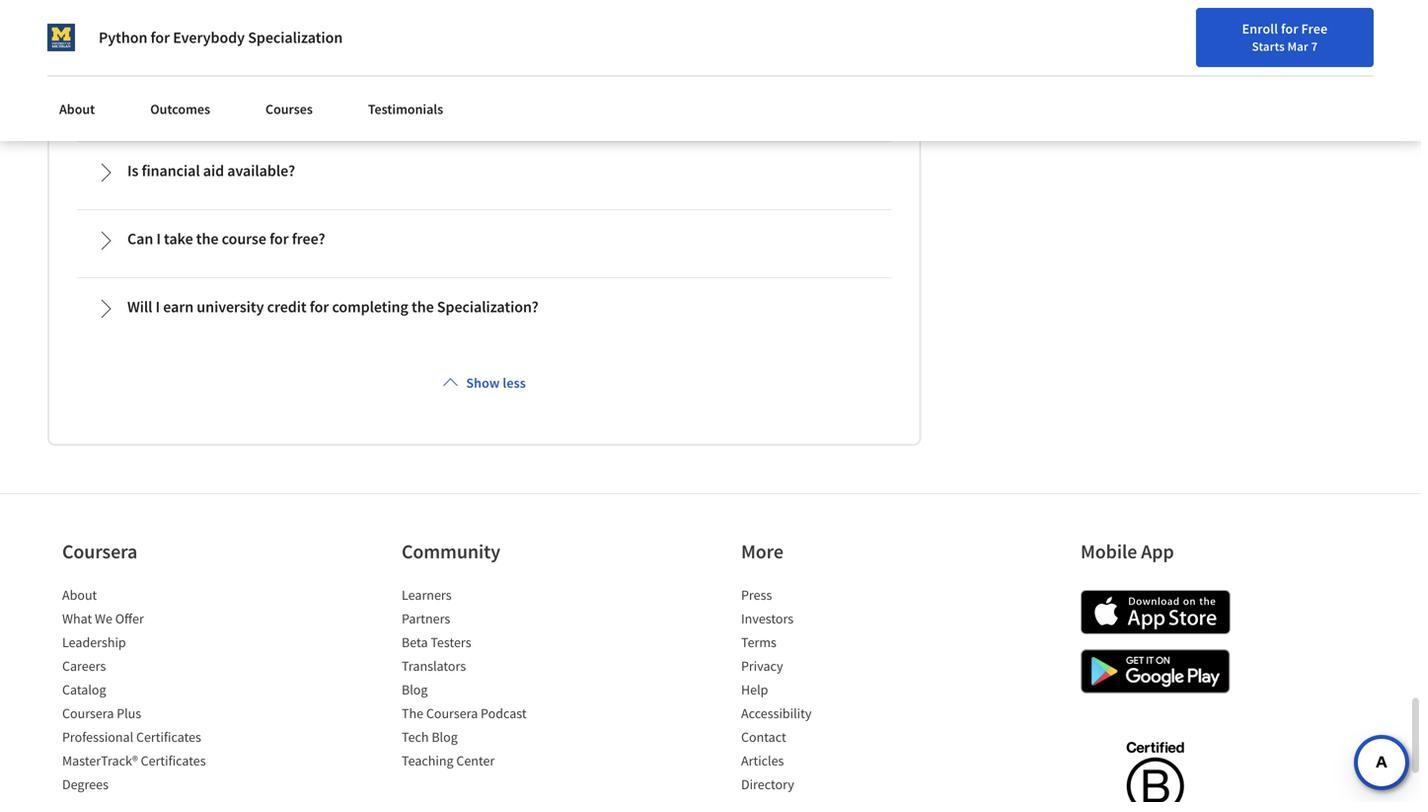 Task type: vqa. For each thing, say whether or not it's contained in the screenshot.
Social
no



Task type: describe. For each thing, give the bounding box(es) containing it.
testimonials
[[368, 100, 443, 118]]

beta
[[402, 634, 428, 651]]

specialization?
[[437, 297, 539, 317]]

for left free?
[[270, 229, 289, 249]]

privacy
[[741, 657, 783, 675]]

to up learner
[[735, 45, 749, 65]]

help link
[[741, 681, 768, 699]]

testimonials link
[[356, 89, 455, 129]]

for right credit
[[310, 297, 329, 317]]

1 vertical spatial a
[[752, 45, 760, 65]]

chat with us image
[[1366, 747, 1398, 779]]

of
[[126, 69, 139, 89]]

python
[[99, 28, 147, 47]]

dashboard
[[747, 69, 818, 89]]

1 horizontal spatial you
[[449, 22, 473, 41]]

the coursera podcast link
[[402, 705, 527, 723]]

0 horizontal spatial you
[[253, 45, 278, 65]]

will i earn university credit for completing the specialization? button
[[80, 281, 889, 335]]

the right click
[[255, 22, 276, 41]]

coursera for learners partners beta testers translators blog the coursera podcast tech blog teaching center
[[426, 705, 478, 723]]

7
[[1311, 38, 1318, 54]]

plus
[[117, 705, 141, 723]]

free
[[1302, 20, 1328, 38]]

coursera image
[[24, 16, 149, 48]]

list for more
[[741, 585, 909, 802]]

directory
[[741, 776, 794, 794]]

is
[[127, 161, 138, 181]]

subscribe
[[668, 45, 732, 65]]

beta testers link
[[402, 634, 471, 651]]

0 vertical spatial your
[[664, 69, 694, 89]]

python for everybody specialization
[[99, 28, 343, 47]]

to up dashboard
[[812, 22, 825, 41]]

aid
[[203, 161, 224, 181]]

download on the app store image
[[1081, 590, 1231, 635]]

about for about
[[59, 100, 95, 118]]

show less
[[466, 374, 526, 392]]

terms link
[[741, 634, 777, 651]]

courses
[[266, 100, 313, 118]]

we
[[95, 610, 112, 628]]

everybody
[[173, 28, 245, 47]]

subscribed
[[392, 69, 464, 89]]

accessibility
[[741, 705, 812, 723]]

directory link
[[741, 776, 794, 794]]

university
[[197, 297, 264, 317]]

teaching
[[402, 752, 454, 770]]

mobile
[[1081, 539, 1137, 564]]

specialization
[[248, 28, 343, 47]]

the
[[402, 705, 424, 723]]

more
[[741, 539, 784, 564]]

shareable
[[96, 45, 160, 65]]

list for coursera
[[62, 585, 230, 802]]

podcast
[[481, 705, 527, 723]]

visit
[[633, 69, 661, 89]]

what
[[62, 610, 92, 628]]

2 horizontal spatial you
[[640, 45, 665, 65]]

the right complete
[[740, 22, 762, 41]]

press
[[741, 586, 772, 604]]

the right the completing
[[412, 297, 434, 317]]

outcomes
[[150, 100, 210, 118]]

translators link
[[402, 657, 466, 675]]

the right take
[[196, 229, 219, 249]]

take
[[164, 229, 193, 249]]

to down materials
[[467, 69, 481, 89]]

will
[[127, 297, 152, 317]]

terms
[[741, 634, 777, 651]]

learners partners beta testers translators blog the coursera podcast tech blog teaching center
[[402, 586, 527, 770]]

tech
[[402, 728, 429, 746]]

track
[[838, 69, 872, 89]]

careers
[[62, 657, 106, 675]]

articles
[[741, 752, 784, 770]]

view
[[375, 45, 405, 65]]

about link for what we offer
[[62, 586, 97, 604]]

is financial aid available?
[[127, 161, 295, 181]]

full
[[509, 69, 530, 89]]

materials
[[480, 45, 542, 65]]

course inside can i take the course for free? dropdown button
[[222, 229, 266, 249]]

enroll
[[1242, 20, 1278, 38]]

for inside enroll for free starts mar 7
[[1281, 20, 1299, 38]]

mastertrack® certificates link
[[62, 752, 206, 770]]

part
[[96, 69, 123, 89]]

get
[[144, 22, 165, 41]]

leadership
[[62, 634, 126, 651]]

testers
[[431, 634, 471, 651]]

investors
[[741, 610, 794, 628]]

less
[[503, 374, 526, 392]]

about for about what we offer leadership careers catalog coursera plus professional certificates mastertrack® certificates degrees
[[62, 586, 97, 604]]

teaching center link
[[402, 752, 495, 770]]

list for community
[[402, 585, 570, 775]]

careers link
[[62, 657, 106, 675]]

articles link
[[741, 752, 784, 770]]

available?
[[227, 161, 295, 181]]

press link
[[741, 586, 772, 604]]

coursera plus link
[[62, 705, 141, 723]]

1 horizontal spatial that
[[810, 45, 837, 65]]

learner
[[697, 69, 744, 89]]



Task type: locate. For each thing, give the bounding box(es) containing it.
0 vertical spatial i
[[156, 229, 161, 249]]

degrees link
[[62, 776, 109, 794]]

mar
[[1288, 38, 1309, 54]]

0 vertical spatial about
[[59, 100, 95, 118]]

help
[[741, 681, 768, 699]]

earn inside dropdown button
[[163, 297, 194, 317]]

0 vertical spatial about link
[[47, 89, 107, 129]]

you right or
[[253, 45, 278, 65]]

1 horizontal spatial a
[[752, 45, 760, 65]]

that left is
[[810, 45, 837, 65]]

contact link
[[741, 728, 786, 746]]

contact
[[741, 728, 786, 746]]

automatically
[[298, 69, 388, 89]]

can up you're
[[281, 45, 305, 65]]

blog up the
[[402, 681, 428, 699]]

partners link
[[402, 610, 450, 628]]

earn right will
[[163, 297, 194, 317]]

offer
[[115, 610, 144, 628]]

professional
[[62, 728, 133, 746]]

2 list from the left
[[402, 585, 570, 775]]

app
[[1141, 539, 1174, 564]]

1 vertical spatial that
[[810, 45, 837, 65]]

can up 'free.' on the left top of page
[[578, 22, 601, 41]]

professional certificates link
[[62, 728, 201, 746]]

1 horizontal spatial can
[[578, 22, 601, 41]]

that
[[359, 22, 386, 41], [810, 45, 837, 65]]

show less button
[[435, 365, 534, 401]]

about what we offer leadership careers catalog coursera plus professional certificates mastertrack® certificates degrees
[[62, 586, 206, 794]]

can
[[127, 229, 153, 249]]

coursera inside learners partners beta testers translators blog the coursera podcast tech blog teaching center
[[426, 705, 478, 723]]

1 list from the left
[[62, 585, 230, 802]]

enroll for free starts mar 7
[[1242, 20, 1328, 54]]

a right the "of"
[[143, 69, 151, 89]]

tech blog link
[[402, 728, 458, 746]]

0 vertical spatial blog
[[402, 681, 428, 699]]

mastertrack®
[[62, 752, 138, 770]]

your down subscribe
[[664, 69, 694, 89]]

0 horizontal spatial your
[[96, 93, 126, 112]]

financial
[[142, 161, 200, 181]]

i right can
[[156, 229, 161, 249]]

about link for outcomes
[[47, 89, 107, 129]]

2 and from the left
[[646, 22, 672, 41]]

is
[[840, 45, 851, 65]]

for right to
[[151, 28, 170, 47]]

privacy link
[[741, 657, 783, 675]]

when
[[600, 45, 637, 65]]

blog up teaching center link
[[432, 728, 458, 746]]

earn up is
[[829, 22, 858, 41]]

specialization.
[[533, 69, 630, 89]]

a up track
[[861, 22, 869, 41]]

3 list from the left
[[741, 585, 909, 802]]

0 horizontal spatial and
[[477, 22, 502, 41]]

and
[[477, 22, 502, 41], [646, 22, 672, 41]]

for up mar
[[1281, 20, 1299, 38]]

0 horizontal spatial can
[[281, 45, 305, 65]]

i right will
[[156, 297, 160, 317]]

list containing about
[[62, 585, 230, 802]]

about inside about what we offer leadership careers catalog coursera plus professional certificates mastertrack® certificates degrees
[[62, 586, 97, 604]]

1 horizontal spatial and
[[646, 22, 672, 41]]

and right enroll
[[646, 22, 672, 41]]

0 horizontal spatial that
[[359, 22, 386, 41]]

you up visit
[[640, 45, 665, 65]]

coursera for about what we offer leadership careers catalog coursera plus professional certificates mastertrack® certificates degrees
[[62, 705, 114, 723]]

coursera up tech blog link
[[426, 705, 478, 723]]

1 vertical spatial earn
[[163, 297, 194, 317]]

1 vertical spatial i
[[156, 297, 160, 317]]

the
[[255, 22, 276, 41], [740, 22, 762, 41], [408, 45, 430, 65], [484, 69, 506, 89], [196, 229, 219, 249], [412, 297, 434, 317]]

enroll.
[[505, 22, 547, 41]]

coursera inside about what we offer leadership careers catalog coursera plus professional certificates mastertrack® certificates degrees
[[62, 705, 114, 723]]

coursera down catalog link
[[62, 705, 114, 723]]

about link down the part in the left top of the page
[[47, 89, 107, 129]]

for
[[1281, 20, 1299, 38], [151, 28, 170, 47], [545, 45, 564, 65], [270, 229, 289, 249], [310, 297, 329, 317]]

about down university of michigan "image" on the left top of page
[[59, 100, 95, 118]]

can
[[578, 22, 601, 41], [281, 45, 305, 65]]

about up what
[[62, 586, 97, 604]]

logo of certified b corporation image
[[1115, 730, 1196, 802]]

0 horizontal spatial a
[[143, 69, 151, 89]]

1 vertical spatial can
[[281, 45, 305, 65]]

about link
[[47, 89, 107, 129], [62, 586, 97, 604]]

1 and from the left
[[477, 22, 502, 41]]

None search field
[[282, 12, 607, 52]]

to right it
[[358, 45, 372, 65]]

press investors terms privacy help accessibility contact articles directory
[[741, 586, 812, 794]]

1 vertical spatial certificates
[[141, 752, 206, 770]]

free.
[[567, 45, 597, 65]]

earn inside yes! to get started, click the course card that interests you and enroll. you can enroll and complete the course to earn a shareable certificate, or you can audit it to view the course materials for free. when you subscribe to a course that is part of a specialization, you're automatically subscribed to the full specialization. visit your learner dashboard to track your progress.
[[829, 22, 858, 41]]

certificates up mastertrack® certificates link
[[136, 728, 201, 746]]

earn
[[829, 22, 858, 41], [163, 297, 194, 317]]

1 horizontal spatial your
[[664, 69, 694, 89]]

audit
[[308, 45, 342, 65]]

community
[[402, 539, 500, 564]]

catalog link
[[62, 681, 106, 699]]

1 vertical spatial about
[[62, 586, 97, 604]]

outcomes link
[[138, 89, 222, 129]]

1 vertical spatial about link
[[62, 586, 97, 604]]

2 horizontal spatial list
[[741, 585, 909, 802]]

yes!
[[96, 22, 122, 41]]

mobile app
[[1081, 539, 1174, 564]]

get it on google play image
[[1081, 649, 1231, 694]]

0 horizontal spatial blog
[[402, 681, 428, 699]]

i for can
[[156, 229, 161, 249]]

about link up what
[[62, 586, 97, 604]]

1 vertical spatial blog
[[432, 728, 458, 746]]

is financial aid available? button
[[80, 145, 889, 198]]

accessibility link
[[741, 705, 812, 723]]

blog link
[[402, 681, 428, 699]]

1 horizontal spatial earn
[[829, 22, 858, 41]]

0 vertical spatial earn
[[829, 22, 858, 41]]

for inside yes! to get started, click the course card that interests you and enroll. you can enroll and complete the course to earn a shareable certificate, or you can audit it to view the course materials for free. when you subscribe to a course that is part of a specialization, you're automatically subscribed to the full specialization. visit your learner dashboard to track your progress.
[[545, 45, 564, 65]]

0 horizontal spatial list
[[62, 585, 230, 802]]

i for will
[[156, 297, 160, 317]]

university of michigan image
[[47, 24, 75, 51]]

1 horizontal spatial list
[[402, 585, 570, 775]]

degrees
[[62, 776, 109, 794]]

you're
[[253, 69, 295, 89]]

enroll
[[605, 22, 643, 41]]

list containing press
[[741, 585, 909, 802]]

progress.
[[129, 93, 190, 112]]

partners
[[402, 610, 450, 628]]

you
[[551, 22, 575, 41]]

can i take the course for free? button
[[80, 213, 889, 266]]

that up the view
[[359, 22, 386, 41]]

credit
[[267, 297, 307, 317]]

catalog
[[62, 681, 106, 699]]

interests
[[389, 22, 446, 41]]

coursera up what we offer link
[[62, 539, 137, 564]]

0 vertical spatial certificates
[[136, 728, 201, 746]]

will i earn university credit for completing the specialization?
[[127, 297, 539, 317]]

a
[[861, 22, 869, 41], [752, 45, 760, 65], [143, 69, 151, 89]]

0 horizontal spatial earn
[[163, 297, 194, 317]]

the left full on the top of the page
[[484, 69, 506, 89]]

and up materials
[[477, 22, 502, 41]]

you right interests
[[449, 22, 473, 41]]

menu item
[[1068, 20, 1195, 84]]

2 horizontal spatial a
[[861, 22, 869, 41]]

or
[[236, 45, 250, 65]]

what we offer link
[[62, 610, 144, 628]]

for down you at the top left
[[545, 45, 564, 65]]

0 vertical spatial can
[[578, 22, 601, 41]]

starts
[[1252, 38, 1285, 54]]

yes! to get started, click the course card that interests you and enroll. you can enroll and complete the course to earn a shareable certificate, or you can audit it to view the course materials for free. when you subscribe to a course that is part of a specialization, you're automatically subscribed to the full specialization. visit your learner dashboard to track your progress.
[[96, 22, 875, 112]]

0 vertical spatial that
[[359, 22, 386, 41]]

certificates down professional certificates link on the left of page
[[141, 752, 206, 770]]

list containing learners
[[402, 585, 570, 775]]

click
[[221, 22, 252, 41]]

1 horizontal spatial blog
[[432, 728, 458, 746]]

list
[[62, 585, 230, 802], [402, 585, 570, 775], [741, 585, 909, 802]]

investors link
[[741, 610, 794, 628]]

to
[[125, 22, 141, 41]]

2 vertical spatial a
[[143, 69, 151, 89]]

specialization,
[[154, 69, 250, 89]]

the down interests
[[408, 45, 430, 65]]

started,
[[168, 22, 218, 41]]

your down the part in the left top of the page
[[96, 93, 126, 112]]

complete
[[675, 22, 737, 41]]

a up dashboard
[[752, 45, 760, 65]]

to left track
[[822, 69, 835, 89]]

1 vertical spatial your
[[96, 93, 126, 112]]

certificate,
[[164, 45, 233, 65]]

center
[[456, 752, 495, 770]]

0 vertical spatial a
[[861, 22, 869, 41]]



